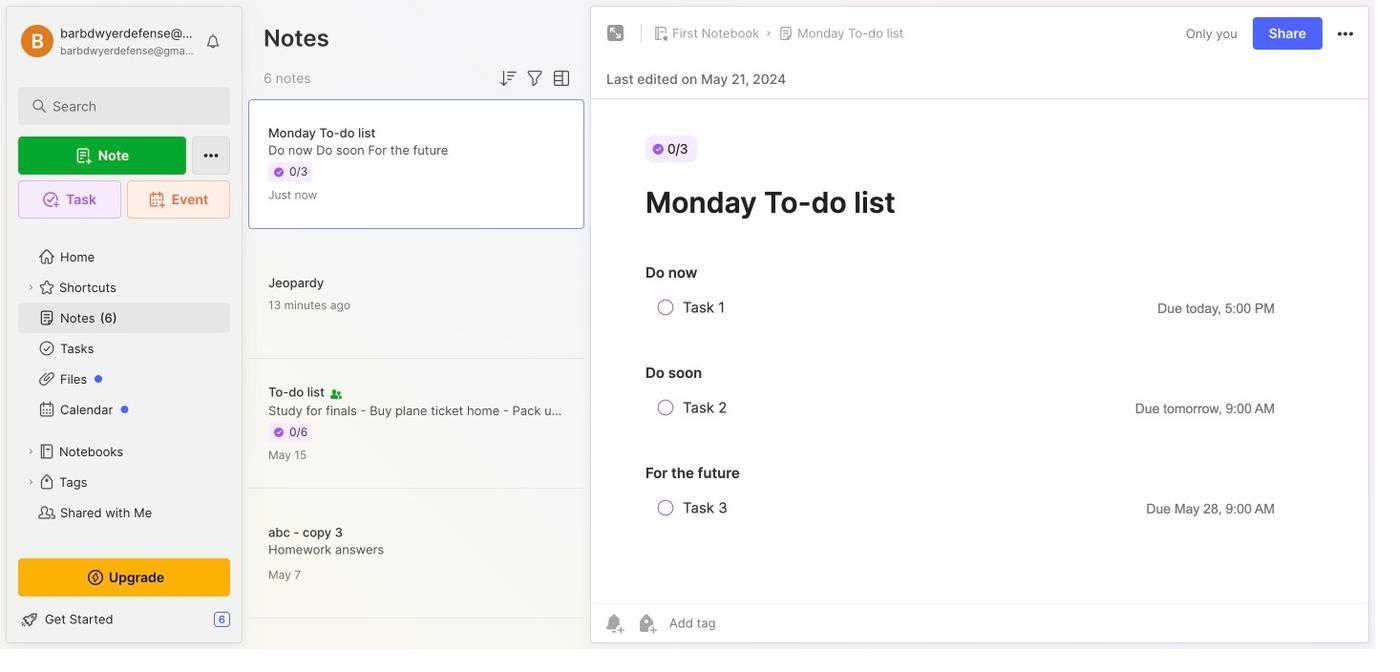Task type: vqa. For each thing, say whether or not it's contained in the screenshot.
HELP AND LEARNING TASK CHECKLIST field
yes



Task type: locate. For each thing, give the bounding box(es) containing it.
expand notebooks image
[[25, 446, 36, 457]]

main element
[[0, 0, 248, 649]]

Help and Learning task checklist field
[[7, 605, 242, 635]]

None search field
[[53, 95, 205, 117]]

add a reminder image
[[603, 612, 626, 635]]

More actions field
[[1334, 21, 1357, 45]]

Sort options field
[[497, 67, 520, 90]]

Add filters field
[[523, 67, 546, 90]]

tree
[[7, 230, 242, 570]]



Task type: describe. For each thing, give the bounding box(es) containing it.
click to collapse image
[[241, 614, 255, 637]]

add filters image
[[523, 67, 546, 90]]

Note Editor text field
[[591, 98, 1369, 604]]

Search text field
[[53, 97, 205, 116]]

tree inside main element
[[7, 230, 242, 570]]

expand tags image
[[25, 477, 36, 488]]

more actions image
[[1334, 23, 1357, 45]]

expand note image
[[605, 22, 627, 45]]

note window element
[[590, 6, 1370, 648]]

Add tag field
[[668, 615, 811, 632]]

add tag image
[[635, 612, 658, 635]]

View options field
[[546, 67, 573, 90]]

Account field
[[18, 22, 195, 60]]

none search field inside main element
[[53, 95, 205, 117]]



